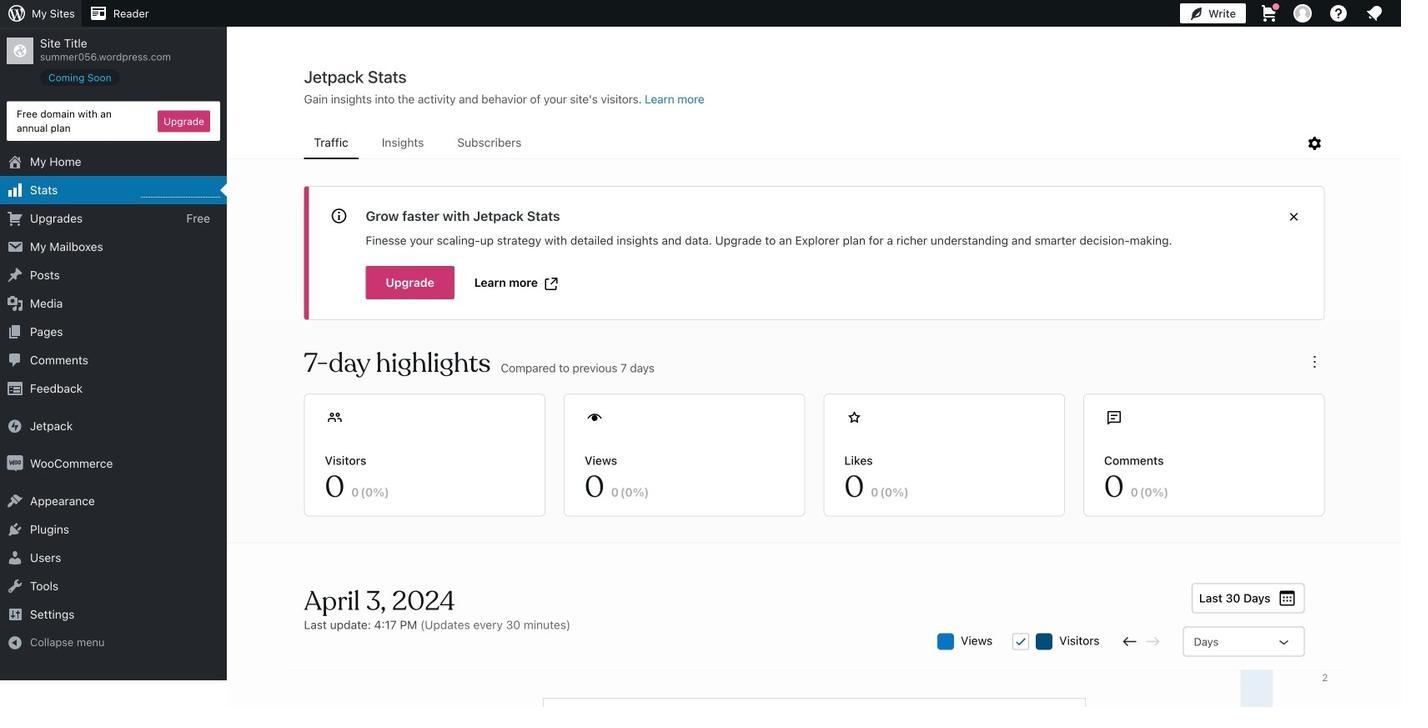 Task type: locate. For each thing, give the bounding box(es) containing it.
0 vertical spatial img image
[[7, 418, 23, 435]]

img image
[[7, 418, 23, 435], [7, 456, 23, 472]]

1 vertical spatial img image
[[7, 456, 23, 472]]

None checkbox
[[1013, 634, 1030, 650]]

1 list item from the top
[[1394, 163, 1402, 242]]

menu inside jetpack stats main content
[[304, 128, 1305, 159]]

my shopping cart image
[[1260, 3, 1280, 23]]

list item
[[1394, 163, 1402, 242], [1394, 242, 1402, 303]]

close image
[[1284, 207, 1304, 227]]

my profile image
[[1294, 4, 1312, 23]]

jetpack stats main content
[[228, 66, 1402, 707]]

menu
[[304, 128, 1305, 159]]



Task type: describe. For each thing, give the bounding box(es) containing it.
help image
[[1329, 3, 1349, 23]]

highest hourly views 0 image
[[141, 187, 220, 198]]

manage your notifications image
[[1365, 3, 1385, 23]]

none checkbox inside jetpack stats main content
[[1013, 634, 1030, 650]]

2 img image from the top
[[7, 456, 23, 472]]

1 img image from the top
[[7, 418, 23, 435]]

2 list item from the top
[[1394, 242, 1402, 303]]



Task type: vqa. For each thing, say whether or not it's contained in the screenshot.
Profile
no



